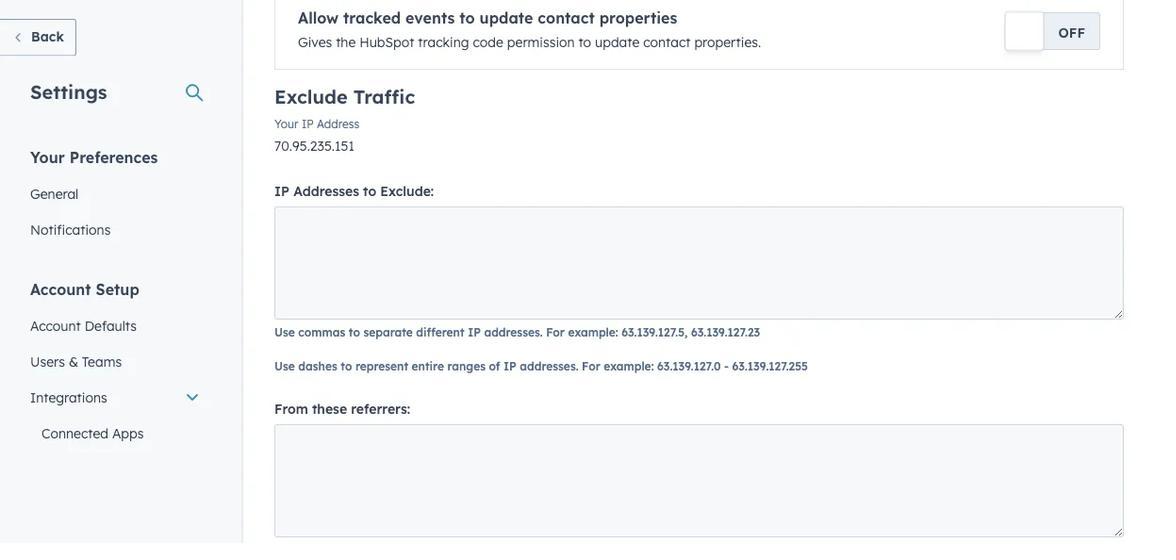 Task type: locate. For each thing, give the bounding box(es) containing it.
2 account from the top
[[30, 317, 81, 334]]

1 account from the top
[[30, 280, 91, 299]]

commas
[[299, 325, 346, 339]]

0 vertical spatial contact
[[538, 8, 595, 27]]

1 vertical spatial account
[[30, 317, 81, 334]]

connected apps
[[42, 425, 144, 442]]

contact
[[538, 8, 595, 27], [644, 34, 691, 50]]

account
[[30, 280, 91, 299], [30, 317, 81, 334]]

use for use dashes to represent entire ranges of ip addresses. for example: 63.139.127.0 - 63.139.127.255
[[275, 359, 295, 373]]

use left commas
[[275, 325, 295, 339]]

example: down 63.139.127.5,
[[604, 359, 654, 373]]

0 horizontal spatial update
[[480, 8, 534, 27]]

connected
[[42, 425, 109, 442]]

the
[[336, 34, 356, 50]]

1 vertical spatial update
[[595, 34, 640, 50]]

0 vertical spatial use
[[275, 325, 295, 339]]

your up "70.95.235.151"
[[275, 117, 299, 131]]

update
[[480, 8, 534, 27], [595, 34, 640, 50]]

IP Addresses to Exclude: text field
[[275, 207, 1125, 320]]

to for separate
[[349, 325, 360, 339]]

gives
[[298, 34, 332, 50]]

account setup
[[30, 280, 139, 299]]

properties.
[[695, 34, 762, 50]]

1 vertical spatial contact
[[644, 34, 691, 50]]

addresses
[[294, 183, 359, 200]]

account defaults link
[[19, 308, 211, 344]]

integrations
[[30, 389, 107, 406]]

for up use dashes to represent entire ranges of ip addresses. for example: 63.139.127.0 - 63.139.127.255
[[547, 325, 565, 339]]

users & teams link
[[19, 344, 211, 380]]

your up general at the left top
[[30, 148, 65, 167]]

users
[[30, 353, 65, 370]]

code
[[473, 34, 504, 50]]

use left dashes on the left bottom
[[275, 359, 295, 373]]

1 horizontal spatial your
[[275, 117, 299, 131]]

example: left 63.139.127.5,
[[568, 325, 619, 339]]

events
[[406, 8, 455, 27]]

0 vertical spatial update
[[480, 8, 534, 27]]

account up "account defaults"
[[30, 280, 91, 299]]

allow tracked events to update contact properties gives the hubspot tracking code permission to update contact properties.
[[298, 8, 762, 50]]

exclude:
[[381, 183, 434, 200]]

From these referrers: text field
[[275, 425, 1125, 538]]

1 use from the top
[[275, 325, 295, 339]]

use commas to separate different ip addresses. for example: 63.139.127.5, 63.139.127.23
[[275, 325, 761, 339]]

1 vertical spatial for
[[582, 359, 601, 373]]

addresses. up of
[[484, 325, 543, 339]]

ranges
[[448, 359, 486, 373]]

account setup element
[[19, 279, 211, 543]]

to left exclude: at the top of the page
[[363, 183, 377, 200]]

63.139.127.23
[[691, 325, 761, 339]]

use
[[275, 325, 295, 339], [275, 359, 295, 373]]

ip up "70.95.235.151"
[[302, 117, 314, 131]]

account up 'users'
[[30, 317, 81, 334]]

&
[[69, 353, 78, 370]]

addresses.
[[484, 325, 543, 339], [520, 359, 579, 373]]

these
[[312, 401, 347, 418]]

1 horizontal spatial contact
[[644, 34, 691, 50]]

2 use from the top
[[275, 359, 295, 373]]

different
[[416, 325, 465, 339]]

to
[[460, 8, 475, 27], [579, 34, 592, 50], [363, 183, 377, 200], [349, 325, 360, 339], [341, 359, 352, 373]]

notifications link
[[19, 212, 211, 248]]

update down properties
[[595, 34, 640, 50]]

notifications
[[30, 221, 111, 238]]

contact up permission
[[538, 8, 595, 27]]

0 horizontal spatial contact
[[538, 8, 595, 27]]

63.139.127.5,
[[622, 325, 688, 339]]

0 horizontal spatial for
[[547, 325, 565, 339]]

1 vertical spatial addresses.
[[520, 359, 579, 373]]

1 vertical spatial use
[[275, 359, 295, 373]]

contact down properties
[[644, 34, 691, 50]]

update up code at the left top
[[480, 8, 534, 27]]

0 vertical spatial for
[[547, 325, 565, 339]]

properties
[[600, 8, 678, 27]]

0 vertical spatial your
[[275, 117, 299, 131]]

ip
[[302, 117, 314, 131], [275, 183, 290, 200], [468, 325, 481, 339], [504, 359, 517, 373]]

tracking
[[418, 34, 469, 50]]

1 vertical spatial example:
[[604, 359, 654, 373]]

0 vertical spatial account
[[30, 280, 91, 299]]

to up code at the left top
[[460, 8, 475, 27]]

to right commas
[[349, 325, 360, 339]]

your inside exclude traffic your ip address 70.95.235.151
[[275, 117, 299, 131]]

addresses. down use commas to separate different ip addresses. for example: 63.139.127.5, 63.139.127.23
[[520, 359, 579, 373]]

your preferences element
[[19, 147, 211, 248]]

preferences
[[70, 148, 158, 167]]

0 vertical spatial example:
[[568, 325, 619, 339]]

your
[[275, 117, 299, 131], [30, 148, 65, 167]]

to right dashes on the left bottom
[[341, 359, 352, 373]]

of
[[489, 359, 501, 373]]

for
[[547, 325, 565, 339], [582, 359, 601, 373]]

account for account setup
[[30, 280, 91, 299]]

ip left addresses
[[275, 183, 290, 200]]

address
[[317, 117, 360, 131]]

1 vertical spatial your
[[30, 148, 65, 167]]

example:
[[568, 325, 619, 339], [604, 359, 654, 373]]

for down use commas to separate different ip addresses. for example: 63.139.127.5, 63.139.127.23
[[582, 359, 601, 373]]

tracked
[[343, 8, 401, 27]]



Task type: describe. For each thing, give the bounding box(es) containing it.
account defaults
[[30, 317, 137, 334]]

hubspot
[[360, 34, 415, 50]]

general
[[30, 185, 79, 202]]

represent
[[356, 359, 409, 373]]

permission
[[507, 34, 575, 50]]

traffic
[[354, 85, 415, 109]]

integrations button
[[19, 380, 211, 416]]

dashes
[[299, 359, 338, 373]]

70.95.235.151
[[275, 138, 355, 154]]

ip right of
[[504, 359, 517, 373]]

connected apps link
[[19, 416, 211, 451]]

back
[[31, 28, 64, 45]]

defaults
[[85, 317, 137, 334]]

use for use commas to separate different ip addresses. for example: 63.139.127.5, 63.139.127.23
[[275, 325, 295, 339]]

from these referrers:
[[275, 401, 411, 418]]

1 horizontal spatial update
[[595, 34, 640, 50]]

from
[[275, 401, 308, 418]]

settings
[[30, 80, 107, 103]]

-
[[725, 359, 729, 373]]

ip right different
[[468, 325, 481, 339]]

your preferences
[[30, 148, 158, 167]]

use dashes to represent entire ranges of ip addresses. for example: 63.139.127.0 - 63.139.127.255
[[275, 359, 809, 373]]

0 vertical spatial addresses.
[[484, 325, 543, 339]]

63.139.127.255
[[733, 359, 809, 373]]

users & teams
[[30, 353, 122, 370]]

1 horizontal spatial for
[[582, 359, 601, 373]]

63.139.127.0
[[658, 359, 721, 373]]

referrers:
[[351, 401, 411, 418]]

apps
[[112, 425, 144, 442]]

0 horizontal spatial your
[[30, 148, 65, 167]]

account for account defaults
[[30, 317, 81, 334]]

general link
[[19, 176, 211, 212]]

exclude traffic your ip address 70.95.235.151
[[275, 85, 415, 154]]

to for represent
[[341, 359, 352, 373]]

back link
[[0, 19, 76, 56]]

ip inside exclude traffic your ip address 70.95.235.151
[[302, 117, 314, 131]]

to for exclude:
[[363, 183, 377, 200]]

separate
[[364, 325, 413, 339]]

entire
[[412, 359, 444, 373]]

allow
[[298, 8, 339, 27]]

teams
[[82, 353, 122, 370]]

exclude
[[275, 85, 348, 109]]

ip addresses to exclude:
[[275, 183, 434, 200]]

setup
[[96, 280, 139, 299]]

to right permission
[[579, 34, 592, 50]]

off
[[1059, 24, 1086, 41]]



Task type: vqa. For each thing, say whether or not it's contained in the screenshot.
'Team'
no



